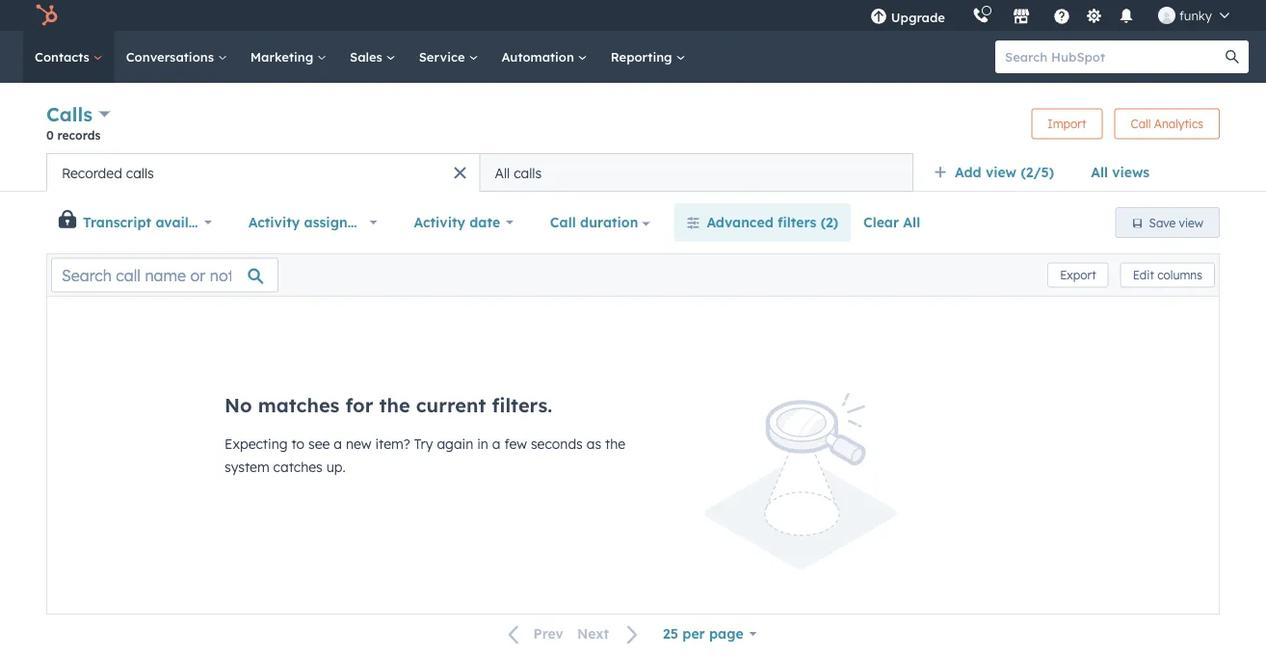 Task type: locate. For each thing, give the bounding box(es) containing it.
per
[[682, 625, 705, 642]]

call left duration
[[550, 214, 576, 231]]

1 activity from the left
[[248, 214, 300, 231]]

1 vertical spatial call
[[550, 214, 576, 231]]

call inside banner
[[1131, 117, 1151, 131]]

1 horizontal spatial all
[[903, 214, 920, 231]]

1 vertical spatial the
[[605, 436, 625, 452]]

0
[[46, 128, 54, 142]]

2 horizontal spatial all
[[1091, 164, 1108, 181]]

view for save
[[1179, 215, 1203, 230]]

menu containing funky
[[856, 0, 1243, 31]]

1 horizontal spatial to
[[368, 214, 382, 231]]

prev
[[533, 626, 564, 642]]

activity for activity assigned to
[[248, 214, 300, 231]]

up.
[[326, 459, 346, 476]]

automation link
[[490, 31, 599, 83]]

the inside expecting to see a new item? try again in a few seconds as the system catches up.
[[605, 436, 625, 452]]

to
[[368, 214, 382, 231], [291, 436, 305, 452]]

0 horizontal spatial all
[[495, 164, 510, 181]]

1 vertical spatial to
[[291, 436, 305, 452]]

view
[[986, 164, 1017, 181], [1179, 215, 1203, 230]]

activity for activity date
[[414, 214, 465, 231]]

0 horizontal spatial calls
[[126, 164, 154, 181]]

calls button
[[46, 100, 110, 128]]

1 horizontal spatial the
[[605, 436, 625, 452]]

2 calls from the left
[[514, 164, 542, 181]]

marketplaces image
[[1013, 9, 1030, 26]]

seconds
[[531, 436, 583, 452]]

edit columns
[[1133, 268, 1203, 282]]

1 vertical spatial view
[[1179, 215, 1203, 230]]

(2)
[[821, 214, 838, 231]]

new
[[346, 436, 372, 452]]

call duration button
[[538, 203, 662, 242]]

calls
[[126, 164, 154, 181], [514, 164, 542, 181]]

hubspot link
[[23, 4, 72, 27]]

service link
[[407, 31, 490, 83]]

all views link
[[1078, 153, 1162, 192]]

to left see
[[291, 436, 305, 452]]

for
[[345, 393, 373, 417]]

1 a from the left
[[334, 436, 342, 452]]

calls up activity date popup button
[[514, 164, 542, 181]]

view inside button
[[1179, 215, 1203, 230]]

the right 'as'
[[605, 436, 625, 452]]

1 horizontal spatial view
[[1179, 215, 1203, 230]]

expecting
[[225, 436, 288, 452]]

help image
[[1053, 9, 1070, 26]]

25 per page
[[663, 625, 744, 642]]

activity left date
[[414, 214, 465, 231]]

1 horizontal spatial calls
[[514, 164, 542, 181]]

funky
[[1179, 7, 1212, 23]]

automation
[[501, 49, 578, 65]]

all calls button
[[480, 153, 913, 192]]

menu
[[856, 0, 1243, 31]]

0 horizontal spatial a
[[334, 436, 342, 452]]

call analytics
[[1131, 117, 1203, 131]]

1 calls from the left
[[126, 164, 154, 181]]

upgrade image
[[870, 9, 887, 26]]

1 horizontal spatial activity
[[414, 214, 465, 231]]

0 vertical spatial the
[[379, 393, 410, 417]]

current
[[416, 393, 486, 417]]

catches
[[273, 459, 323, 476]]

conversations link
[[114, 31, 239, 83]]

export
[[1060, 268, 1096, 282]]

try
[[414, 436, 433, 452]]

call for call duration
[[550, 214, 576, 231]]

calls for all calls
[[514, 164, 542, 181]]

activity down recorded calls button at top left
[[248, 214, 300, 231]]

view inside popup button
[[986, 164, 1017, 181]]

all inside all views link
[[1091, 164, 1108, 181]]

calls
[[46, 102, 93, 126]]

matches
[[258, 393, 340, 417]]

a right the in
[[492, 436, 501, 452]]

to inside expecting to see a new item? try again in a few seconds as the system catches up.
[[291, 436, 305, 452]]

import
[[1048, 117, 1086, 131]]

a right see
[[334, 436, 342, 452]]

hubspot image
[[35, 4, 58, 27]]

calls right recorded
[[126, 164, 154, 181]]

2 activity from the left
[[414, 214, 465, 231]]

all calls
[[495, 164, 542, 181]]

activity assigned to button
[[236, 203, 390, 242]]

all left the views on the right of page
[[1091, 164, 1108, 181]]

0 vertical spatial call
[[1131, 117, 1151, 131]]

the right for
[[379, 393, 410, 417]]

view right save
[[1179, 215, 1203, 230]]

0 vertical spatial view
[[986, 164, 1017, 181]]

add view (2/5) button
[[921, 153, 1078, 192]]

prev button
[[497, 622, 570, 647]]

duration
[[580, 214, 638, 231]]

view right add
[[986, 164, 1017, 181]]

all up date
[[495, 164, 510, 181]]

Search HubSpot search field
[[995, 40, 1231, 73]]

all inside all calls button
[[495, 164, 510, 181]]

to inside popup button
[[368, 214, 382, 231]]

views
[[1112, 164, 1150, 181]]

0 horizontal spatial activity
[[248, 214, 300, 231]]

clear all
[[863, 214, 920, 231]]

recorded
[[62, 164, 122, 181]]

all for all calls
[[495, 164, 510, 181]]

expecting to see a new item? try again in a few seconds as the system catches up.
[[225, 436, 625, 476]]

next
[[577, 626, 609, 642]]

0 horizontal spatial to
[[291, 436, 305, 452]]

0 horizontal spatial view
[[986, 164, 1017, 181]]

to right assigned
[[368, 214, 382, 231]]

recorded calls button
[[46, 153, 480, 192]]

1 horizontal spatial call
[[1131, 117, 1151, 131]]

as
[[587, 436, 601, 452]]

calls banner
[[46, 100, 1220, 153]]

call left analytics
[[1131, 117, 1151, 131]]

0 horizontal spatial call
[[550, 214, 576, 231]]

call
[[1131, 117, 1151, 131], [550, 214, 576, 231]]

Search call name or notes search field
[[51, 258, 278, 292]]

filters
[[778, 214, 817, 231]]

all right clear
[[903, 214, 920, 231]]

advanced filters (2) button
[[674, 203, 851, 242]]

1 horizontal spatial a
[[492, 436, 501, 452]]

activity
[[248, 214, 300, 231], [414, 214, 465, 231]]

0 vertical spatial to
[[368, 214, 382, 231]]

call inside button
[[550, 214, 576, 231]]

the
[[379, 393, 410, 417], [605, 436, 625, 452]]



Task type: describe. For each thing, give the bounding box(es) containing it.
advanced
[[707, 214, 773, 231]]

item?
[[375, 436, 410, 452]]

activity date
[[414, 214, 500, 231]]

25 per page button
[[650, 615, 769, 653]]

all inside clear all "button"
[[903, 214, 920, 231]]

search image
[[1226, 50, 1239, 64]]

service
[[419, 49, 469, 65]]

search button
[[1216, 40, 1249, 73]]

add view (2/5)
[[955, 164, 1054, 181]]

funky button
[[1147, 0, 1241, 31]]

activity assigned to
[[248, 214, 382, 231]]

recorded calls
[[62, 164, 154, 181]]

activity date button
[[401, 203, 526, 242]]

save view button
[[1115, 207, 1220, 238]]

0 records
[[46, 128, 100, 142]]

edit columns button
[[1120, 263, 1215, 288]]

transcript available button
[[78, 203, 224, 242]]

edit
[[1133, 268, 1154, 282]]

clear
[[863, 214, 899, 231]]

view for add
[[986, 164, 1017, 181]]

call analytics link
[[1114, 108, 1220, 139]]

in
[[477, 436, 488, 452]]

calling icon image
[[972, 7, 989, 25]]

save
[[1149, 215, 1176, 230]]

conversations
[[126, 49, 218, 65]]

clear all button
[[851, 203, 933, 242]]

save view
[[1149, 215, 1203, 230]]

sales link
[[338, 31, 407, 83]]

sales
[[350, 49, 386, 65]]

assigned
[[304, 214, 364, 231]]

(2/5)
[[1021, 164, 1054, 181]]

25
[[663, 625, 678, 642]]

call for call analytics
[[1131, 117, 1151, 131]]

see
[[308, 436, 330, 452]]

page
[[709, 625, 744, 642]]

upgrade
[[891, 9, 945, 25]]

contacts
[[35, 49, 93, 65]]

settings image
[[1085, 8, 1103, 26]]

calls for recorded calls
[[126, 164, 154, 181]]

reporting link
[[599, 31, 697, 83]]

contacts link
[[23, 31, 114, 83]]

system
[[225, 459, 270, 476]]

add
[[955, 164, 981, 181]]

help button
[[1045, 0, 1078, 31]]

columns
[[1157, 268, 1203, 282]]

no matches for the current filters.
[[225, 393, 552, 417]]

all for all views
[[1091, 164, 1108, 181]]

date
[[470, 214, 500, 231]]

transcript available
[[83, 214, 218, 231]]

analytics
[[1154, 117, 1203, 131]]

0 horizontal spatial the
[[379, 393, 410, 417]]

call duration
[[550, 214, 638, 231]]

settings link
[[1082, 5, 1106, 26]]

few
[[504, 436, 527, 452]]

funky town image
[[1158, 7, 1175, 24]]

notifications button
[[1110, 0, 1143, 31]]

no
[[225, 393, 252, 417]]

2 a from the left
[[492, 436, 501, 452]]

import button
[[1031, 108, 1103, 139]]

all views
[[1091, 164, 1150, 181]]

notifications image
[[1118, 9, 1135, 26]]

marketing link
[[239, 31, 338, 83]]

next button
[[570, 622, 650, 647]]

transcript
[[83, 214, 151, 231]]

filters.
[[492, 393, 552, 417]]

available
[[156, 214, 218, 231]]

pagination navigation
[[497, 621, 650, 647]]

calling icon button
[[964, 3, 997, 28]]

records
[[57, 128, 100, 142]]

advanced filters (2)
[[707, 214, 838, 231]]

marketplaces button
[[1001, 0, 1042, 31]]

marketing
[[250, 49, 317, 65]]

export button
[[1048, 263, 1109, 288]]

again
[[437, 436, 473, 452]]



Task type: vqa. For each thing, say whether or not it's contained in the screenshot.
Voicemail
no



